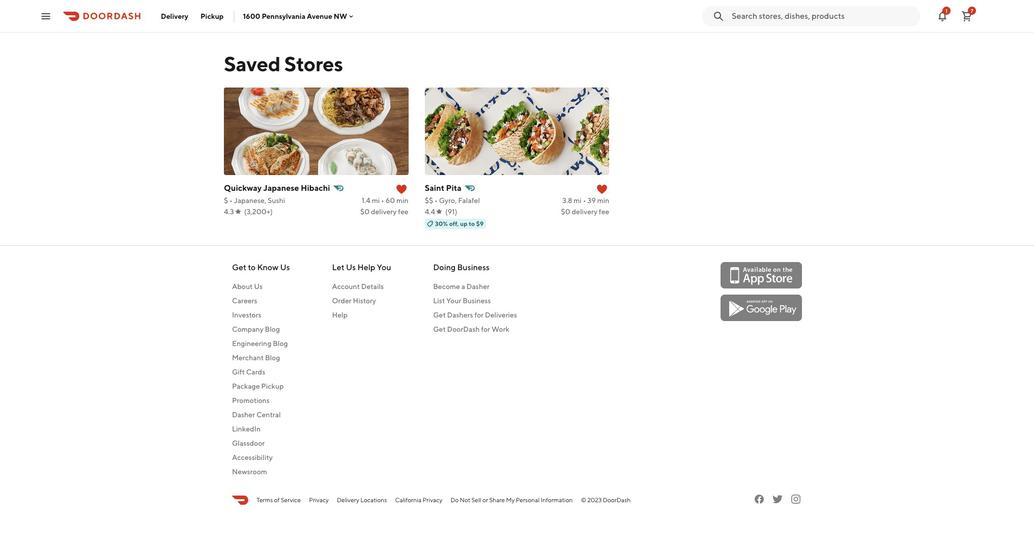 Task type: describe. For each thing, give the bounding box(es) containing it.
careers
[[232, 297, 257, 305]]

5 items, open order cart image
[[961, 10, 973, 22]]

details
[[361, 283, 384, 291]]

$$
[[425, 196, 433, 205]]

0 vertical spatial to
[[469, 220, 475, 228]]

become a dasher link
[[433, 282, 517, 292]]

become a dasher
[[433, 283, 490, 291]]

get dashers for deliveries link
[[433, 310, 517, 320]]

get dashers for deliveries
[[433, 311, 517, 319]]

about us
[[232, 283, 263, 291]]

1 horizontal spatial help
[[358, 263, 375, 272]]

1600
[[243, 12, 260, 20]]

get doordash for work
[[433, 325, 510, 333]]

glassdoor
[[232, 439, 265, 447]]

click to remove this store from your saved list image for saint pita
[[596, 183, 608, 195]]

doing business
[[433, 263, 490, 272]]

doordash inside "get doordash for work" link
[[447, 325, 480, 333]]

investors link
[[232, 310, 290, 320]]

falafel
[[458, 196, 480, 205]]

do
[[451, 496, 459, 504]]

not
[[460, 496, 471, 504]]

terms
[[257, 496, 273, 504]]

merchant
[[232, 354, 264, 362]]

list your business
[[433, 297, 491, 305]]

hibachi
[[301, 183, 330, 193]]

1 • from the left
[[230, 196, 233, 205]]

avenue
[[307, 12, 332, 20]]

doordash on instagram image
[[790, 493, 802, 506]]

saved stores
[[224, 52, 343, 76]]

notification bell image
[[937, 10, 949, 22]]

account details link
[[332, 282, 391, 292]]

2 • from the left
[[381, 196, 384, 205]]

$​0 for saint pita
[[561, 208, 571, 216]]

terms of service link
[[257, 496, 301, 505]]

doordash on facebook image
[[753, 493, 766, 506]]

dasher central
[[232, 411, 281, 419]]

engineering blog link
[[232, 339, 290, 349]]

4.3
[[224, 208, 234, 216]]

delivery locations link
[[337, 496, 387, 505]]

order history link
[[332, 296, 391, 306]]

merchant blog
[[232, 354, 280, 362]]

delivery locations
[[337, 496, 387, 504]]

2 privacy from the left
[[423, 496, 443, 504]]

us for let us help you
[[346, 263, 356, 272]]

engineering
[[232, 340, 272, 348]]

about us link
[[232, 282, 290, 292]]

investors
[[232, 311, 262, 319]]

1 vertical spatial help
[[332, 311, 348, 319]]

open menu image
[[40, 10, 52, 22]]

gyro,
[[439, 196, 457, 205]]

1
[[946, 7, 948, 13]]

blog for company blog
[[265, 325, 280, 333]]

1 vertical spatial to
[[248, 263, 256, 272]]

your
[[446, 297, 461, 305]]

order
[[332, 297, 352, 305]]

2023
[[588, 496, 602, 504]]

personal
[[516, 496, 540, 504]]

sell
[[472, 496, 481, 504]]

work
[[492, 325, 510, 333]]

get for get to know us
[[232, 263, 246, 272]]

30% off, up to $9
[[435, 220, 484, 228]]

doing
[[433, 263, 456, 272]]

accessibility
[[232, 454, 273, 462]]

quickway japanese hibachi
[[224, 183, 330, 193]]

account details
[[332, 283, 384, 291]]

let us help you
[[332, 263, 391, 272]]

$$ • gyro, falafel
[[425, 196, 480, 205]]

off,
[[449, 220, 459, 228]]

blog for engineering blog
[[273, 340, 288, 348]]

30%
[[435, 220, 448, 228]]

or
[[483, 496, 488, 504]]

7
[[971, 7, 974, 13]]

promotions link
[[232, 396, 290, 406]]

do not sell or share my personal information
[[451, 496, 573, 504]]

fee for quickway japanese hibachi
[[398, 208, 409, 216]]

promotions
[[232, 397, 270, 405]]

sushi
[[268, 196, 285, 205]]

get to know us
[[232, 263, 290, 272]]

fee for saint pita
[[599, 208, 610, 216]]

company blog link
[[232, 324, 290, 334]]

linkedin link
[[232, 424, 290, 434]]

package
[[232, 382, 260, 390]]

you
[[377, 263, 391, 272]]

privacy link
[[309, 496, 329, 505]]

stores
[[284, 52, 343, 76]]

$9
[[476, 220, 484, 228]]

delivery button
[[155, 8, 194, 24]]

a
[[462, 283, 465, 291]]

glassdoor link
[[232, 438, 290, 448]]

$ • japanese, sushi
[[224, 196, 285, 205]]

Store search: begin typing to search for stores available on DoorDash text field
[[732, 10, 914, 22]]

get for get doordash for work
[[433, 325, 446, 333]]

saint
[[425, 183, 445, 193]]

list your business link
[[433, 296, 517, 306]]

dasher central link
[[232, 410, 290, 420]]

cards
[[246, 368, 265, 376]]

package pickup link
[[232, 381, 290, 391]]

gift
[[232, 368, 245, 376]]

dasher inside become a dasher "link"
[[467, 283, 490, 291]]



Task type: locate. For each thing, give the bounding box(es) containing it.
do not sell or share my personal information link
[[451, 496, 573, 505]]

delivery inside "link"
[[337, 496, 359, 504]]

0 horizontal spatial pickup
[[201, 12, 224, 20]]

locations
[[360, 496, 387, 504]]

0 vertical spatial get
[[232, 263, 246, 272]]

terms of service
[[257, 496, 301, 504]]

doordash on twitter image
[[772, 493, 784, 506]]

4 • from the left
[[583, 196, 586, 205]]

service
[[281, 496, 301, 504]]

newsroom link
[[232, 467, 290, 477]]

pita
[[446, 183, 462, 193]]

1600 pennsylvania avenue nw
[[243, 12, 347, 20]]

2 delivery from the left
[[572, 208, 598, 216]]

help down order
[[332, 311, 348, 319]]

of
[[274, 496, 280, 504]]

1 horizontal spatial mi
[[574, 196, 582, 205]]

1 min from the left
[[397, 196, 409, 205]]

delivery for delivery
[[161, 12, 188, 20]]

for for dashers
[[475, 311, 484, 319]]

1 vertical spatial blog
[[273, 340, 288, 348]]

$​0 delivery fee
[[360, 208, 409, 216], [561, 208, 610, 216]]

delivery for saint pita
[[572, 208, 598, 216]]

about
[[232, 283, 253, 291]]

© 2023 doordash
[[581, 496, 631, 504]]

fee
[[398, 208, 409, 216], [599, 208, 610, 216]]

doordash down dashers
[[447, 325, 480, 333]]

1 delivery from the left
[[371, 208, 397, 216]]

0 horizontal spatial min
[[397, 196, 409, 205]]

merchant blog link
[[232, 353, 290, 363]]

us
[[280, 263, 290, 272], [346, 263, 356, 272], [254, 283, 263, 291]]

0 horizontal spatial $​0
[[360, 208, 370, 216]]

(91)
[[445, 208, 457, 216]]

to left $9
[[469, 220, 475, 228]]

my
[[506, 496, 515, 504]]

blog up merchant blog link
[[273, 340, 288, 348]]

2 fee from the left
[[599, 208, 610, 216]]

gift cards
[[232, 368, 265, 376]]

pickup inside button
[[201, 12, 224, 20]]

click to remove this store from your saved list image up 3.8 mi • 39 min
[[596, 183, 608, 195]]

• right $
[[230, 196, 233, 205]]

1 vertical spatial delivery
[[337, 496, 359, 504]]

1 vertical spatial pickup
[[261, 382, 284, 390]]

(3,200+)
[[244, 208, 273, 216]]

to
[[469, 220, 475, 228], [248, 263, 256, 272]]

39
[[588, 196, 596, 205]]

1 horizontal spatial us
[[280, 263, 290, 272]]

list
[[433, 297, 445, 305]]

0 horizontal spatial doordash
[[447, 325, 480, 333]]

0 vertical spatial doordash
[[447, 325, 480, 333]]

fee down the 1.4 mi • 60 min
[[398, 208, 409, 216]]

$
[[224, 196, 228, 205]]

1 horizontal spatial to
[[469, 220, 475, 228]]

1 vertical spatial doordash
[[603, 496, 631, 504]]

0 horizontal spatial delivery
[[371, 208, 397, 216]]

quickway
[[224, 183, 262, 193]]

1600 pennsylvania avenue nw button
[[243, 12, 355, 20]]

history
[[353, 297, 376, 305]]

doordash right 2023
[[603, 496, 631, 504]]

7 button
[[957, 6, 977, 26]]

2 $​0 delivery fee from the left
[[561, 208, 610, 216]]

$​0 down 3.8
[[561, 208, 571, 216]]

1 horizontal spatial doordash
[[603, 496, 631, 504]]

order history
[[332, 297, 376, 305]]

pickup button
[[194, 8, 230, 24]]

delivery for quickway japanese hibachi
[[371, 208, 397, 216]]

us right the know
[[280, 263, 290, 272]]

mi right 1.4
[[372, 196, 380, 205]]

up
[[460, 220, 468, 228]]

1 vertical spatial get
[[433, 311, 446, 319]]

1 fee from the left
[[398, 208, 409, 216]]

us up "careers" link
[[254, 283, 263, 291]]

for down list your business link
[[475, 311, 484, 319]]

california
[[395, 496, 422, 504]]

1 horizontal spatial fee
[[599, 208, 610, 216]]

pickup right delivery button
[[201, 12, 224, 20]]

2 vertical spatial get
[[433, 325, 446, 333]]

2 vertical spatial blog
[[265, 354, 280, 362]]

2 min from the left
[[597, 196, 610, 205]]

become
[[433, 283, 460, 291]]

mi
[[372, 196, 380, 205], [574, 196, 582, 205]]

0 vertical spatial blog
[[265, 325, 280, 333]]

dasher up linkedin
[[232, 411, 255, 419]]

us for about us
[[254, 283, 263, 291]]

0 horizontal spatial click to remove this store from your saved list image
[[395, 183, 408, 195]]

0 horizontal spatial dasher
[[232, 411, 255, 419]]

company
[[232, 325, 264, 333]]

0 horizontal spatial to
[[248, 263, 256, 272]]

0 vertical spatial delivery
[[161, 12, 188, 20]]

know
[[257, 263, 279, 272]]

california privacy link
[[395, 496, 443, 505]]

engineering blog
[[232, 340, 288, 348]]

help link
[[332, 310, 391, 320]]

blog
[[265, 325, 280, 333], [273, 340, 288, 348], [265, 354, 280, 362]]

$​0 delivery fee down the 1.4 mi • 60 min
[[360, 208, 409, 216]]

newsroom
[[232, 468, 267, 476]]

mi for saint pita
[[574, 196, 582, 205]]

accessibility link
[[232, 453, 290, 463]]

0 vertical spatial pickup
[[201, 12, 224, 20]]

4.4
[[425, 208, 435, 216]]

1 $​0 delivery fee from the left
[[360, 208, 409, 216]]

dashers
[[447, 311, 473, 319]]

$​0
[[360, 208, 370, 216], [561, 208, 571, 216]]

1 horizontal spatial delivery
[[572, 208, 598, 216]]

1 horizontal spatial $​0
[[561, 208, 571, 216]]

dasher up list your business link
[[467, 283, 490, 291]]

saved
[[224, 52, 280, 76]]

1 horizontal spatial privacy
[[423, 496, 443, 504]]

click to remove this store from your saved list image up the 1.4 mi • 60 min
[[395, 183, 408, 195]]

for inside "get doordash for work" link
[[481, 325, 490, 333]]

delivery left locations
[[337, 496, 359, 504]]

gift cards link
[[232, 367, 290, 377]]

2 mi from the left
[[574, 196, 582, 205]]

dasher inside dasher central link
[[232, 411, 255, 419]]

2 click to remove this store from your saved list image from the left
[[596, 183, 608, 195]]

dasher
[[467, 283, 490, 291], [232, 411, 255, 419]]

delivery left the pickup button
[[161, 12, 188, 20]]

1 horizontal spatial pickup
[[261, 382, 284, 390]]

for inside get dashers for deliveries link
[[475, 311, 484, 319]]

1 horizontal spatial click to remove this store from your saved list image
[[596, 183, 608, 195]]

1 $​0 from the left
[[360, 208, 370, 216]]

0 horizontal spatial delivery
[[161, 12, 188, 20]]

0 vertical spatial for
[[475, 311, 484, 319]]

delivery inside delivery button
[[161, 12, 188, 20]]

get
[[232, 263, 246, 272], [433, 311, 446, 319], [433, 325, 446, 333]]

1 vertical spatial for
[[481, 325, 490, 333]]

0 horizontal spatial mi
[[372, 196, 380, 205]]

$​0 delivery fee down 3.8 mi • 39 min
[[561, 208, 610, 216]]

1 horizontal spatial $​0 delivery fee
[[561, 208, 610, 216]]

for for doordash
[[481, 325, 490, 333]]

fee down 3.8 mi • 39 min
[[599, 208, 610, 216]]

for left work
[[481, 325, 490, 333]]

• left 60
[[381, 196, 384, 205]]

0 horizontal spatial fee
[[398, 208, 409, 216]]

let
[[332, 263, 345, 272]]

min right 39
[[597, 196, 610, 205]]

1 horizontal spatial delivery
[[337, 496, 359, 504]]

2 $​0 from the left
[[561, 208, 571, 216]]

1 horizontal spatial min
[[597, 196, 610, 205]]

0 horizontal spatial us
[[254, 283, 263, 291]]

$​0 delivery fee for quickway japanese hibachi
[[360, 208, 409, 216]]

min right 60
[[397, 196, 409, 205]]

$​0 delivery fee for saint pita
[[561, 208, 610, 216]]

0 vertical spatial dasher
[[467, 283, 490, 291]]

blog inside "link"
[[265, 325, 280, 333]]

business down become a dasher "link"
[[463, 297, 491, 305]]

1 privacy from the left
[[309, 496, 329, 504]]

blog for merchant blog
[[265, 354, 280, 362]]

doordash
[[447, 325, 480, 333], [603, 496, 631, 504]]

pickup up promotions link
[[261, 382, 284, 390]]

min
[[397, 196, 409, 205], [597, 196, 610, 205]]

1 mi from the left
[[372, 196, 380, 205]]

1 vertical spatial business
[[463, 297, 491, 305]]

linkedin
[[232, 425, 261, 433]]

share
[[489, 496, 505, 504]]

careers link
[[232, 296, 290, 306]]

0 horizontal spatial privacy
[[309, 496, 329, 504]]

delivery down the 1.4 mi • 60 min
[[371, 208, 397, 216]]

0 vertical spatial help
[[358, 263, 375, 272]]

get for get dashers for deliveries
[[433, 311, 446, 319]]

min for quickway japanese hibachi
[[397, 196, 409, 205]]

to left the know
[[248, 263, 256, 272]]

help left you
[[358, 263, 375, 272]]

business inside list your business link
[[463, 297, 491, 305]]

for
[[475, 311, 484, 319], [481, 325, 490, 333]]

information
[[541, 496, 573, 504]]

pickup
[[201, 12, 224, 20], [261, 382, 284, 390]]

0 horizontal spatial help
[[332, 311, 348, 319]]

delivery
[[161, 12, 188, 20], [337, 496, 359, 504]]

central
[[257, 411, 281, 419]]

privacy right service
[[309, 496, 329, 504]]

blog up engineering blog link
[[265, 325, 280, 333]]

delivery down 3.8 mi • 39 min
[[572, 208, 598, 216]]

mi for quickway japanese hibachi
[[372, 196, 380, 205]]

1 click to remove this store from your saved list image from the left
[[395, 183, 408, 195]]

1 vertical spatial dasher
[[232, 411, 255, 419]]

privacy left do
[[423, 496, 443, 504]]

package pickup
[[232, 382, 284, 390]]

click to remove this store from your saved list image
[[395, 183, 408, 195], [596, 183, 608, 195]]

0 horizontal spatial $​0 delivery fee
[[360, 208, 409, 216]]

$​0 for quickway japanese hibachi
[[360, 208, 370, 216]]

• right "$$"
[[435, 196, 438, 205]]

3 • from the left
[[435, 196, 438, 205]]

2 horizontal spatial us
[[346, 263, 356, 272]]

$​0 down 1.4
[[360, 208, 370, 216]]

blog up gift cards link
[[265, 354, 280, 362]]

saint pita
[[425, 183, 462, 193]]

nw
[[334, 12, 347, 20]]

business up become a dasher "link"
[[457, 263, 490, 272]]

• left 39
[[583, 196, 586, 205]]

company blog
[[232, 325, 280, 333]]

delivery for delivery locations
[[337, 496, 359, 504]]

©
[[581, 496, 587, 504]]

3.8
[[562, 196, 572, 205]]

min for saint pita
[[597, 196, 610, 205]]

0 vertical spatial business
[[457, 263, 490, 272]]

us right let
[[346, 263, 356, 272]]

1 horizontal spatial dasher
[[467, 283, 490, 291]]

mi right 3.8
[[574, 196, 582, 205]]

click to remove this store from your saved list image for quickway japanese hibachi
[[395, 183, 408, 195]]

pennsylvania
[[262, 12, 306, 20]]



Task type: vqa. For each thing, say whether or not it's contained in the screenshot.
30% off, up to $9
yes



